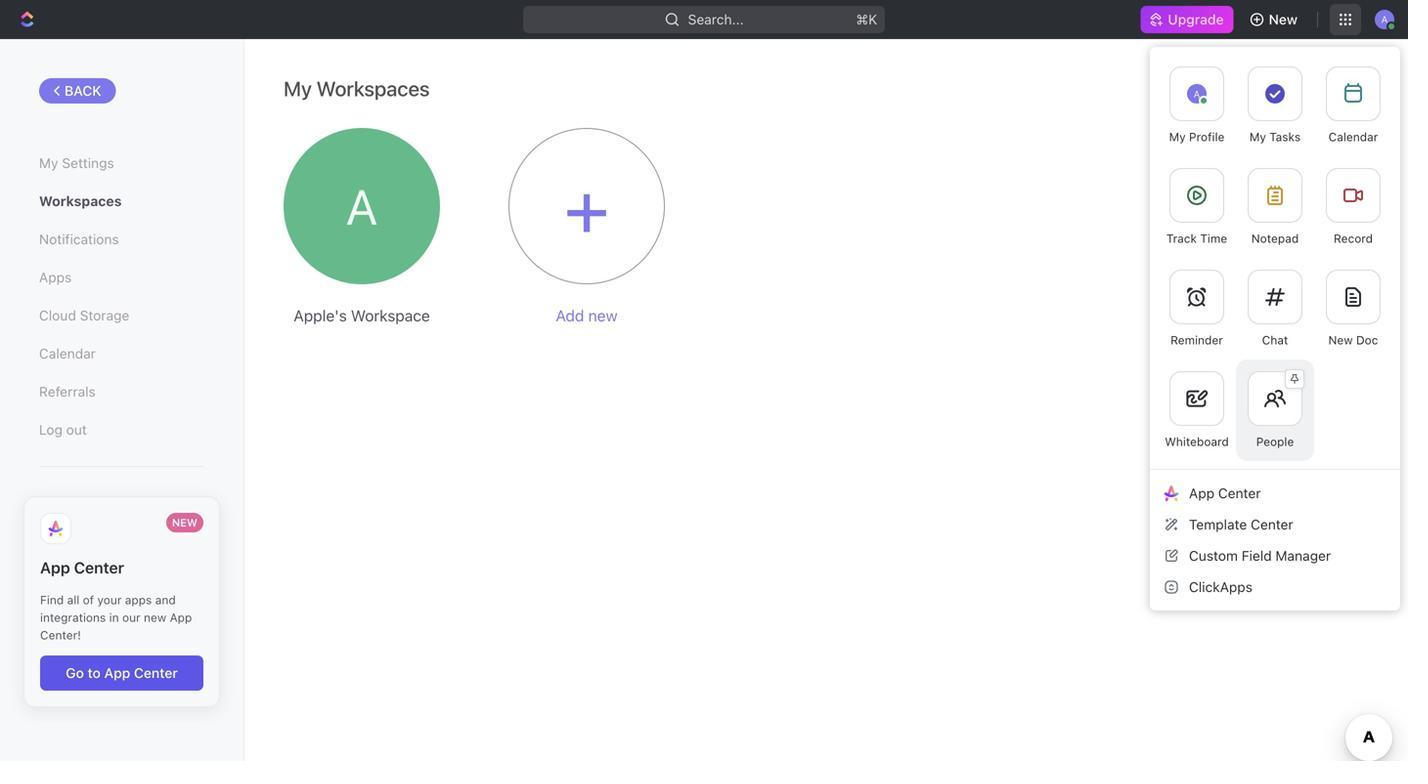 Task type: describe. For each thing, give the bounding box(es) containing it.
my settings
[[39, 155, 114, 171]]

profile
[[1189, 130, 1225, 144]]

app up find
[[40, 559, 70, 578]]

new inside find all of your apps and integrations in our new app center!
[[144, 612, 166, 625]]

my for my tasks
[[1250, 130, 1267, 144]]

go to app center button
[[40, 657, 203, 691]]

new for new button at the right of the page
[[1269, 11, 1298, 27]]

0 vertical spatial new
[[589, 307, 618, 325]]

clickapps button
[[1158, 572, 1393, 604]]

apple's workspace
[[294, 307, 430, 325]]

calendar inside button
[[1329, 130, 1379, 144]]

my workspaces
[[284, 76, 430, 101]]

referrals link
[[39, 376, 204, 409]]

record
[[1334, 232, 1373, 246]]

tasks
[[1270, 130, 1301, 144]]

my profile
[[1170, 130, 1225, 144]]

1 horizontal spatial workspaces
[[317, 76, 430, 101]]

upgrade link
[[1141, 6, 1234, 33]]

calendar button
[[1315, 55, 1393, 157]]

my for my profile
[[1170, 130, 1186, 144]]

⌘k
[[856, 11, 878, 27]]

center!
[[40, 629, 81, 643]]

find
[[40, 594, 64, 608]]

notifications
[[39, 232, 119, 248]]

app center button
[[1158, 478, 1393, 510]]

log out
[[39, 422, 87, 438]]

track time
[[1167, 232, 1228, 246]]

storage
[[80, 308, 129, 324]]

my settings link
[[39, 147, 204, 180]]

new button
[[1242, 4, 1310, 35]]

doc
[[1357, 334, 1379, 347]]

calendar link
[[39, 338, 204, 371]]

go
[[66, 666, 84, 682]]

cloud
[[39, 308, 76, 324]]

field
[[1242, 548, 1272, 564]]

apple's
[[294, 307, 347, 325]]

2 vertical spatial new
[[172, 517, 198, 530]]

our
[[122, 612, 141, 625]]

of
[[83, 594, 94, 608]]

new for doc
[[1329, 334, 1353, 347]]

+
[[563, 160, 611, 252]]

add new
[[556, 307, 618, 325]]

in
[[109, 612, 119, 625]]

whiteboard
[[1165, 435, 1229, 449]]

record button
[[1315, 157, 1393, 258]]

track
[[1167, 232, 1197, 246]]

chat button
[[1236, 258, 1315, 360]]

referrals
[[39, 384, 96, 400]]

find all of your apps and integrations in our new app center!
[[40, 594, 192, 643]]

custom
[[1189, 548, 1238, 564]]

manager
[[1276, 548, 1331, 564]]

workspace
[[351, 307, 430, 325]]

out
[[66, 422, 87, 438]]

back
[[65, 83, 101, 99]]

center inside 'button'
[[134, 666, 178, 682]]

reminder
[[1171, 334, 1224, 347]]

0 horizontal spatial calendar
[[39, 346, 96, 362]]



Task type: vqa. For each thing, say whether or not it's contained in the screenshot.
Clickapps
yes



Task type: locate. For each thing, give the bounding box(es) containing it.
0 vertical spatial workspaces
[[317, 76, 430, 101]]

a
[[1194, 88, 1201, 100], [346, 178, 378, 235]]

app center
[[1189, 486, 1261, 502], [40, 559, 124, 578]]

app inside button
[[1189, 486, 1215, 502]]

new left the doc
[[1329, 334, 1353, 347]]

apps
[[39, 270, 72, 286]]

your
[[97, 594, 122, 608]]

my tasks
[[1250, 130, 1301, 144]]

1 horizontal spatial app center
[[1189, 486, 1261, 502]]

template
[[1189, 517, 1247, 533]]

calendar right tasks
[[1329, 130, 1379, 144]]

app right 'to'
[[104, 666, 130, 682]]

calendar
[[1329, 130, 1379, 144], [39, 346, 96, 362]]

app inside find all of your apps and integrations in our new app center!
[[170, 612, 192, 625]]

new doc button
[[1315, 258, 1393, 360]]

new
[[1269, 11, 1298, 27], [1329, 334, 1353, 347], [172, 517, 198, 530]]

my for my settings
[[39, 155, 58, 171]]

1 horizontal spatial a
[[1194, 88, 1201, 100]]

track time button
[[1158, 157, 1236, 258]]

new
[[589, 307, 618, 325], [144, 612, 166, 625]]

time
[[1201, 232, 1228, 246]]

add
[[556, 307, 584, 325]]

custom field manager
[[1189, 548, 1331, 564]]

notifications link
[[39, 223, 204, 256]]

new up "my tasks" button
[[1269, 11, 1298, 27]]

back link
[[39, 78, 116, 104]]

0 horizontal spatial new
[[172, 517, 198, 530]]

0 horizontal spatial workspaces
[[39, 193, 122, 210]]

app
[[1189, 486, 1215, 502], [40, 559, 70, 578], [170, 612, 192, 625], [104, 666, 130, 682]]

center inside button
[[1219, 486, 1261, 502]]

new up and
[[172, 517, 198, 530]]

app down and
[[170, 612, 192, 625]]

0 vertical spatial app center
[[1189, 486, 1261, 502]]

new down and
[[144, 612, 166, 625]]

calendar up referrals
[[39, 346, 96, 362]]

0 vertical spatial new
[[1269, 11, 1298, 27]]

workspaces
[[317, 76, 430, 101], [39, 193, 122, 210]]

app center up template
[[1189, 486, 1261, 502]]

0 vertical spatial calendar
[[1329, 130, 1379, 144]]

0 horizontal spatial new
[[144, 612, 166, 625]]

my
[[284, 76, 312, 101], [1170, 130, 1186, 144], [1250, 130, 1267, 144], [39, 155, 58, 171]]

2 horizontal spatial new
[[1329, 334, 1353, 347]]

0 horizontal spatial app center
[[40, 559, 124, 578]]

1 vertical spatial workspaces
[[39, 193, 122, 210]]

all
[[67, 594, 79, 608]]

go to app center
[[66, 666, 178, 682]]

1 vertical spatial app center
[[40, 559, 124, 578]]

log out link
[[39, 414, 204, 447]]

whiteboard button
[[1158, 360, 1236, 462]]

center up your
[[74, 559, 124, 578]]

0 horizontal spatial a
[[346, 178, 378, 235]]

upgrade
[[1168, 11, 1224, 27]]

my inside button
[[1250, 130, 1267, 144]]

workspaces link
[[39, 185, 204, 218]]

my for my workspaces
[[284, 76, 312, 101]]

log
[[39, 422, 63, 438]]

center inside button
[[1251, 517, 1294, 533]]

integrations
[[40, 612, 106, 625]]

cloud storage link
[[39, 300, 204, 333]]

chat
[[1263, 334, 1289, 347]]

custom field manager button
[[1158, 541, 1393, 572]]

1 vertical spatial new
[[1329, 334, 1353, 347]]

my tasks button
[[1236, 55, 1315, 157]]

1 horizontal spatial new
[[589, 307, 618, 325]]

template center button
[[1158, 510, 1393, 541]]

apps
[[125, 594, 152, 608]]

cloud storage
[[39, 308, 129, 324]]

search...
[[688, 11, 744, 27]]

reminder button
[[1158, 258, 1236, 360]]

apps link
[[39, 261, 204, 295]]

app center up of
[[40, 559, 124, 578]]

1 horizontal spatial calendar
[[1329, 130, 1379, 144]]

1 vertical spatial new
[[144, 612, 166, 625]]

clickapps
[[1189, 580, 1253, 596]]

1 vertical spatial a
[[346, 178, 378, 235]]

and
[[155, 594, 176, 608]]

settings
[[62, 155, 114, 171]]

1 horizontal spatial new
[[1269, 11, 1298, 27]]

0 vertical spatial a
[[1194, 88, 1201, 100]]

center
[[1219, 486, 1261, 502], [1251, 517, 1294, 533], [74, 559, 124, 578], [134, 666, 178, 682]]

app inside 'button'
[[104, 666, 130, 682]]

app center inside button
[[1189, 486, 1261, 502]]

1 vertical spatial calendar
[[39, 346, 96, 362]]

center down our
[[134, 666, 178, 682]]

workspaces inside workspaces link
[[39, 193, 122, 210]]

notepad
[[1252, 232, 1299, 246]]

app up template
[[1189, 486, 1215, 502]]

center up 'template center'
[[1219, 486, 1261, 502]]

notepad button
[[1236, 157, 1315, 258]]

new doc
[[1329, 334, 1379, 347]]

template center
[[1189, 517, 1294, 533]]

people
[[1257, 435, 1294, 449]]

center down the app center button
[[1251, 517, 1294, 533]]

new right add
[[589, 307, 618, 325]]

to
[[88, 666, 101, 682]]

people button
[[1236, 360, 1315, 462]]



